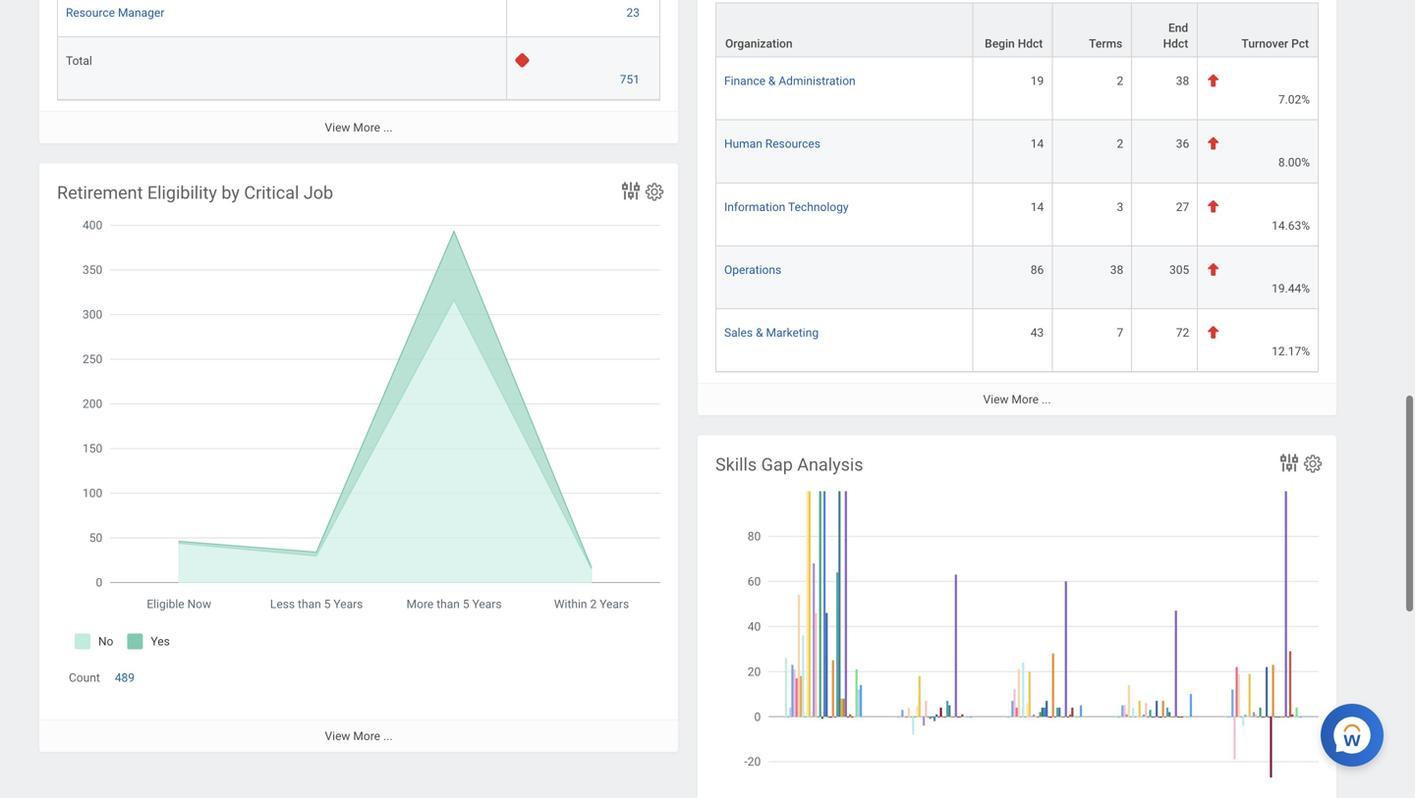 Task type: describe. For each thing, give the bounding box(es) containing it.
more for time to fill critical jobs element
[[353, 121, 380, 135]]

critical
[[244, 183, 299, 203]]

marketing
[[766, 326, 819, 340]]

job
[[303, 183, 333, 203]]

analysis
[[797, 455, 863, 476]]

view more ... link for begin hdct "popup button"
[[698, 383, 1336, 416]]

retirement eligibility by critical job element
[[39, 164, 678, 753]]

manager
[[118, 6, 164, 20]]

configure and view chart data image
[[1278, 452, 1301, 475]]

0 horizontal spatial 38
[[1110, 263, 1123, 277]]

turnover
[[1242, 37, 1288, 51]]

configure retirement eligibility by critical job image
[[644, 181, 665, 203]]

2 for 36
[[1117, 137, 1123, 151]]

row containing human resources
[[715, 121, 1319, 184]]

23
[[627, 6, 640, 20]]

36
[[1176, 137, 1189, 151]]

end hdct button
[[1132, 4, 1197, 57]]

terms
[[1089, 37, 1122, 51]]

by
[[221, 183, 240, 203]]

turnover by executive group element
[[698, 0, 1336, 416]]

count
[[69, 672, 100, 686]]

retirement
[[57, 183, 143, 203]]

configure skills gap analysis image
[[1302, 454, 1324, 475]]

sales
[[724, 326, 753, 340]]

27
[[1176, 200, 1189, 214]]

technology
[[788, 200, 849, 214]]

finance & administration
[[724, 74, 856, 88]]

resource
[[66, 6, 115, 20]]

2 vertical spatial view more ... link
[[39, 720, 678, 753]]

human resources
[[724, 137, 821, 151]]

resource manager link
[[66, 2, 164, 20]]

information
[[724, 200, 785, 214]]

1 horizontal spatial 38
[[1176, 74, 1189, 88]]

more inside retirement eligibility by critical job element
[[353, 730, 380, 744]]

row containing information technology
[[715, 184, 1319, 247]]

751
[[620, 73, 640, 87]]

7
[[1117, 326, 1123, 340]]

terms button
[[1053, 4, 1131, 57]]

gap
[[761, 455, 793, 476]]

view more ... for 23 button at the left of page
[[325, 121, 393, 135]]

organization button
[[716, 4, 972, 57]]

end hdct
[[1163, 21, 1188, 51]]

view more ... inside retirement eligibility by critical job element
[[325, 730, 393, 744]]

305
[[1169, 263, 1189, 277]]

& for sales
[[756, 326, 763, 340]]

row containing end hdct
[[715, 3, 1319, 58]]

eligibility
[[147, 183, 217, 203]]

turnover pct
[[1242, 37, 1309, 51]]

... inside retirement eligibility by critical job element
[[383, 730, 393, 744]]

resources
[[765, 137, 821, 151]]

... for turnover by executive group element
[[1042, 393, 1051, 407]]



Task type: locate. For each thing, give the bounding box(es) containing it.
row
[[57, 0, 660, 37], [715, 3, 1319, 58], [57, 37, 660, 100], [715, 58, 1319, 121], [715, 121, 1319, 184], [715, 184, 1319, 247], [715, 247, 1319, 309], [715, 309, 1319, 372]]

0 vertical spatial 38
[[1176, 74, 1189, 88]]

14 for 2
[[1031, 137, 1044, 151]]

2 down terms
[[1117, 74, 1123, 88]]

skills gap analysis
[[715, 455, 863, 476]]

0 vertical spatial more
[[353, 121, 380, 135]]

2 vertical spatial ...
[[383, 730, 393, 744]]

19
[[1031, 74, 1044, 88]]

38 left 305
[[1110, 263, 1123, 277]]

2 14 from the top
[[1031, 200, 1044, 214]]

1 vertical spatial 38
[[1110, 263, 1123, 277]]

sales & marketing
[[724, 326, 819, 340]]

0 horizontal spatial &
[[756, 326, 763, 340]]

0 vertical spatial 2
[[1117, 74, 1123, 88]]

0 vertical spatial view more ...
[[325, 121, 393, 135]]

view for turnover by executive group element
[[983, 393, 1009, 407]]

1 horizontal spatial hdct
[[1163, 37, 1188, 51]]

... inside time to fill critical jobs element
[[383, 121, 393, 135]]

2 left 36
[[1117, 137, 1123, 151]]

0 vertical spatial &
[[768, 74, 776, 88]]

row containing resource manager
[[57, 0, 660, 37]]

1 hdct from the left
[[1018, 37, 1043, 51]]

14.63%
[[1272, 219, 1310, 233]]

row containing finance & administration
[[715, 58, 1319, 121]]

2 for 38
[[1117, 74, 1123, 88]]

begin hdct button
[[973, 4, 1052, 57]]

2 hdct from the left
[[1163, 37, 1188, 51]]

hdct
[[1018, 37, 1043, 51], [1163, 37, 1188, 51]]

view more ...
[[325, 121, 393, 135], [983, 393, 1051, 407], [325, 730, 393, 744]]

& for finance
[[768, 74, 776, 88]]

view more ... inside turnover by executive group element
[[983, 393, 1051, 407]]

information technology
[[724, 200, 849, 214]]

configure and view chart data image
[[619, 179, 643, 203]]

finance & administration link
[[724, 70, 856, 88]]

14 up 86 in the right of the page
[[1031, 200, 1044, 214]]

hdct down end on the right of page
[[1163, 37, 1188, 51]]

86
[[1031, 263, 1044, 277]]

1 vertical spatial 14
[[1031, 200, 1044, 214]]

information technology link
[[724, 196, 849, 214]]

finance
[[724, 74, 765, 88]]

1 vertical spatial 2
[[1117, 137, 1123, 151]]

489 button
[[115, 671, 138, 687]]

view more ... for begin hdct "popup button"
[[983, 393, 1051, 407]]

8.00%
[[1278, 156, 1310, 170]]

72
[[1176, 326, 1189, 340]]

view more ... inside time to fill critical jobs element
[[325, 121, 393, 135]]

human resources link
[[724, 133, 821, 151]]

row containing operations
[[715, 247, 1319, 309]]

operations link
[[724, 259, 781, 277]]

view inside time to fill critical jobs element
[[325, 121, 350, 135]]

1 2 from the top
[[1117, 74, 1123, 88]]

turnover pct button
[[1198, 4, 1318, 57]]

1 vertical spatial view more ... link
[[698, 383, 1336, 416]]

2 vertical spatial view more ...
[[325, 730, 393, 744]]

& right the sales on the top of page
[[756, 326, 763, 340]]

more inside time to fill critical jobs element
[[353, 121, 380, 135]]

administration
[[779, 74, 856, 88]]

1 vertical spatial &
[[756, 326, 763, 340]]

14 for 3
[[1031, 200, 1044, 214]]

489
[[115, 672, 135, 686]]

retirement eligibility by critical job
[[57, 183, 333, 203]]

14 down "19"
[[1031, 137, 1044, 151]]

1 vertical spatial ...
[[1042, 393, 1051, 407]]

43
[[1031, 326, 1044, 340]]

3
[[1117, 200, 1123, 214]]

2 vertical spatial more
[[353, 730, 380, 744]]

hdct inside "popup button"
[[1018, 37, 1043, 51]]

1 14 from the top
[[1031, 137, 1044, 151]]

0 vertical spatial ...
[[383, 121, 393, 135]]

hdct for begin hdct
[[1018, 37, 1043, 51]]

... for time to fill critical jobs element
[[383, 121, 393, 135]]

view more ... link
[[39, 111, 678, 144], [698, 383, 1336, 416], [39, 720, 678, 753]]

total
[[66, 54, 92, 68]]

1 vertical spatial view more ...
[[983, 393, 1051, 407]]

hdct for end hdct
[[1163, 37, 1188, 51]]

19.44%
[[1272, 282, 1310, 296]]

more
[[353, 121, 380, 135], [1012, 393, 1039, 407], [353, 730, 380, 744]]

0 horizontal spatial hdct
[[1018, 37, 1043, 51]]

2 vertical spatial view
[[325, 730, 350, 744]]

2
[[1117, 74, 1123, 88], [1117, 137, 1123, 151]]

human
[[724, 137, 762, 151]]

38 down end hdct
[[1176, 74, 1189, 88]]

pct
[[1291, 37, 1309, 51]]

more inside turnover by executive group element
[[1012, 393, 1039, 407]]

23 button
[[627, 5, 643, 21]]

view inside retirement eligibility by critical job element
[[325, 730, 350, 744]]

operations
[[724, 263, 781, 277]]

organization
[[725, 37, 793, 51]]

38
[[1176, 74, 1189, 88], [1110, 263, 1123, 277]]

resource manager
[[66, 6, 164, 20]]

14
[[1031, 137, 1044, 151], [1031, 200, 1044, 214]]

skills
[[715, 455, 757, 476]]

time to fill critical jobs element
[[39, 0, 678, 144]]

2 2 from the top
[[1117, 137, 1123, 151]]

row containing sales & marketing
[[715, 309, 1319, 372]]

end
[[1168, 21, 1188, 35]]

view
[[325, 121, 350, 135], [983, 393, 1009, 407], [325, 730, 350, 744]]

total element
[[66, 50, 92, 68]]

...
[[383, 121, 393, 135], [1042, 393, 1051, 407], [383, 730, 393, 744]]

&
[[768, 74, 776, 88], [756, 326, 763, 340]]

... inside turnover by executive group element
[[1042, 393, 1051, 407]]

751 button
[[620, 72, 643, 88]]

hdct inside popup button
[[1163, 37, 1188, 51]]

7.02%
[[1278, 93, 1310, 107]]

0 vertical spatial view more ... link
[[39, 111, 678, 144]]

sales & marketing link
[[724, 322, 819, 340]]

begin
[[985, 37, 1015, 51]]

1 vertical spatial more
[[1012, 393, 1039, 407]]

& right finance
[[768, 74, 776, 88]]

12.17%
[[1272, 345, 1310, 359]]

more for turnover by executive group element
[[1012, 393, 1039, 407]]

skills gap analysis element
[[698, 436, 1336, 799]]

0 vertical spatial 14
[[1031, 137, 1044, 151]]

view inside turnover by executive group element
[[983, 393, 1009, 407]]

row containing total
[[57, 37, 660, 100]]

0 vertical spatial view
[[325, 121, 350, 135]]

view for time to fill critical jobs element
[[325, 121, 350, 135]]

1 horizontal spatial &
[[768, 74, 776, 88]]

hdct right begin
[[1018, 37, 1043, 51]]

begin hdct
[[985, 37, 1043, 51]]

view more ... link for 23 button at the left of page
[[39, 111, 678, 144]]

1 vertical spatial view
[[983, 393, 1009, 407]]



Task type: vqa. For each thing, say whether or not it's contained in the screenshot.
& associated with Sales
yes



